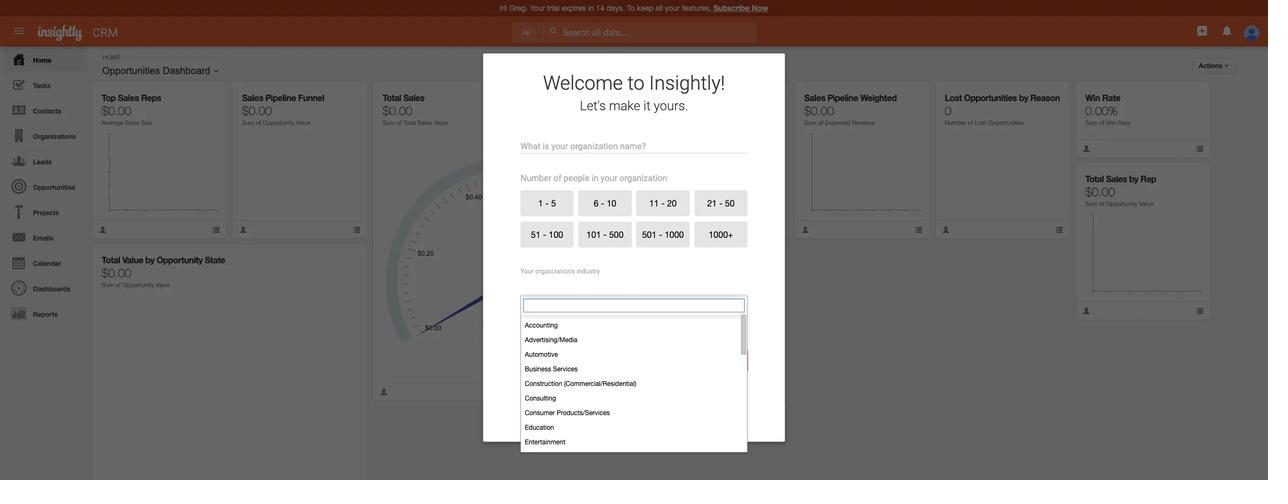 Task type: locate. For each thing, give the bounding box(es) containing it.
sum inside total sales $0.00 sum of total sales value
[[383, 120, 395, 126]]

of inside lost opportunities by reason 0 number of lost opportunities
[[968, 120, 974, 126]]

win down 0.00%
[[1107, 120, 1117, 126]]

(commercial/residential)
[[564, 380, 637, 387]]

0
[[664, 104, 671, 118], [945, 104, 952, 118]]

welcome
[[543, 72, 623, 94]]

100
[[549, 230, 563, 239]]

21 - 50
[[708, 198, 735, 208]]

user image for sales pipeline funnel $0.00 sum of opportunity value
[[240, 226, 247, 234]]

20
[[667, 198, 677, 208]]

leads
[[33, 158, 52, 166]]

- for 1
[[546, 198, 549, 208]]

home up tasks link
[[33, 56, 51, 64]]

state inside total value by opportunity state $0.00 sum of opportunity value
[[205, 255, 225, 265]]

0 vertical spatial lost
[[945, 92, 962, 103]]

1000+ button
[[695, 221, 748, 247]]

- right 501
[[659, 230, 663, 239]]

of down total sales by rep link
[[1100, 201, 1105, 207]]

state
[[742, 92, 762, 103], [205, 255, 225, 265]]

of
[[698, 92, 705, 103], [256, 120, 261, 126], [397, 120, 402, 126], [819, 120, 824, 126], [968, 120, 974, 126], [1100, 120, 1105, 126], [554, 173, 562, 183], [1100, 201, 1105, 207], [116, 282, 121, 288]]

1 horizontal spatial win
[[1107, 120, 1117, 126]]

total inside total sales by rep $0.00 sum of opportunity value
[[1086, 174, 1104, 184]]

0 horizontal spatial 0
[[664, 104, 671, 118]]

None text field
[[521, 141, 748, 154], [579, 323, 748, 336], [521, 141, 748, 154], [579, 323, 748, 336]]

number up 1
[[521, 173, 552, 183]]

101
[[587, 230, 601, 239]]

your
[[601, 173, 618, 183]]

opportunity inside total sales by rep $0.00 sum of opportunity value
[[1107, 201, 1138, 207]]

of inside sales pipeline funnel $0.00 sum of opportunity value
[[256, 120, 261, 126]]

number of people in your organization
[[521, 173, 668, 183]]

number inside lost opportunities by reason 0 number of lost opportunities
[[945, 120, 967, 126]]

by inside total sales by rep $0.00 sum of opportunity value
[[1130, 174, 1139, 184]]

0 horizontal spatial state
[[205, 255, 225, 265]]

$0.00 down the sales pipeline funnel link
[[242, 104, 272, 118]]

make
[[609, 98, 641, 113]]

0 vertical spatial rate
[[1103, 92, 1121, 103]]

1 vertical spatial rate
[[1118, 120, 1131, 126]]

business services
[[525, 365, 578, 373]]

$0.00 up average
[[102, 104, 131, 118]]

$0.00 up expected
[[805, 104, 834, 118]]

pipeline inside sales pipeline funnel $0.00 sum of opportunity value
[[265, 92, 296, 103]]

home for home
[[33, 56, 51, 64]]

number inside number of opps by state 0
[[664, 92, 695, 103]]

None submit
[[521, 349, 748, 371]]

total value by opportunity state link
[[102, 255, 225, 265]]

number for 0
[[664, 92, 695, 103]]

- right 11
[[662, 198, 665, 208]]

home for home actions opportunities dashboard
[[103, 54, 120, 61]]

1 horizontal spatial state
[[742, 92, 762, 103]]

0 horizontal spatial crm
[[93, 26, 118, 39]]

1 horizontal spatial number
[[664, 92, 695, 103]]

pipeline left funnel
[[265, 92, 296, 103]]

$0.00 inside total sales $0.00 sum of total sales value
[[383, 104, 413, 118]]

of inside the win rate 0.00% sum of win rate
[[1100, 120, 1105, 126]]

of down lost opportunities by reason link
[[968, 120, 974, 126]]

top
[[102, 92, 116, 103]]

home inside navigation
[[33, 56, 51, 64]]

all link
[[511, 23, 544, 42]]

dashboards link
[[3, 275, 87, 301]]

- for 21
[[720, 198, 723, 208]]

number right it
[[664, 92, 695, 103]]

pipeline inside sales pipeline weighted $0.00 sum of expected revenue
[[828, 92, 859, 103]]

- for 6
[[601, 198, 605, 208]]

state for $0.00
[[205, 255, 225, 265]]

1 vertical spatial crm
[[554, 411, 570, 419]]

win
[[1086, 92, 1101, 103], [1107, 120, 1117, 126]]

sales inside total sales by rep $0.00 sum of opportunity value
[[1107, 174, 1128, 184]]

- right 1
[[546, 198, 549, 208]]

by inside total value by opportunity state $0.00 sum of opportunity value
[[145, 255, 155, 265]]

1 horizontal spatial pipeline
[[828, 92, 859, 103]]

calendar link
[[3, 250, 87, 275]]

10
[[607, 198, 617, 208]]

rate
[[1103, 92, 1121, 103], [1118, 120, 1131, 126]]

0 vertical spatial win
[[1086, 92, 1101, 103]]

sales pipeline weighted link
[[805, 92, 897, 103]]

education
[[525, 424, 554, 431]]

total inside total value by opportunity state $0.00 sum of opportunity value
[[102, 255, 120, 265]]

opps
[[707, 92, 728, 103]]

1 vertical spatial state
[[205, 255, 225, 265]]

51 - 100
[[531, 230, 563, 239]]

50
[[725, 198, 735, 208]]

-
[[546, 198, 549, 208], [601, 198, 605, 208], [662, 198, 665, 208], [720, 198, 723, 208], [543, 230, 547, 239], [604, 230, 607, 239], [659, 230, 663, 239]]

value
[[296, 120, 311, 126], [434, 120, 448, 126], [1140, 201, 1154, 207], [122, 255, 143, 265], [156, 282, 170, 288]]

services
[[553, 365, 578, 373]]

11
[[650, 198, 659, 208]]

opportunity
[[263, 120, 295, 126], [1107, 201, 1138, 207], [157, 255, 203, 265], [122, 282, 154, 288]]

9.2/10
[[603, 408, 625, 417]]

list image
[[353, 226, 361, 234], [916, 226, 923, 234], [1056, 226, 1064, 234], [634, 388, 642, 396], [775, 388, 783, 396]]

1 horizontal spatial home
[[103, 54, 120, 61]]

accounting
[[525, 322, 558, 329]]

total sales link
[[383, 92, 425, 103]]

2 horizontal spatial number
[[945, 120, 967, 126]]

2 vertical spatial number
[[521, 173, 552, 183]]

0 vertical spatial number
[[664, 92, 695, 103]]

101 - 500
[[587, 230, 624, 239]]

- right the 51
[[543, 230, 547, 239]]

sales inside sales pipeline funnel $0.00 sum of opportunity value
[[242, 92, 263, 103]]

rep
[[1141, 174, 1157, 184]]

pipeline for funnel
[[265, 92, 296, 103]]

0 horizontal spatial number
[[521, 173, 552, 183]]

$0.00 down total sales by rep link
[[1086, 185, 1116, 199]]

0 vertical spatial state
[[742, 92, 762, 103]]

tasks
[[33, 82, 51, 90]]

- right '21'
[[720, 198, 723, 208]]

of down 0.00%
[[1100, 120, 1105, 126]]

pipeline for weighted
[[828, 92, 859, 103]]

$0.00 down the "total sales" link
[[383, 104, 413, 118]]

state for 0
[[742, 92, 762, 103]]

projects
[[33, 209, 59, 217]]

opportunities inside home actions opportunities dashboard
[[102, 65, 160, 76]]

size
[[141, 120, 152, 126]]

total value by opportunity state $0.00 sum of opportunity value
[[102, 255, 225, 288]]

number down lost opportunities by reason link
[[945, 120, 967, 126]]

- left 500 at the top left of the page
[[604, 230, 607, 239]]

opportunities
[[102, 65, 160, 76], [964, 92, 1017, 103], [988, 120, 1025, 126], [33, 183, 75, 191]]

of left opps
[[698, 92, 705, 103]]

rate down win rate "link" on the top of the page
[[1118, 120, 1131, 126]]

51
[[531, 230, 541, 239]]

list image for sales
[[213, 226, 220, 234]]

1 vertical spatial number
[[945, 120, 967, 126]]

average
[[102, 120, 123, 126]]

of down total value by opportunity state link
[[116, 282, 121, 288]]

1 vertical spatial lost
[[975, 120, 987, 126]]

9.2/10 for usability
[[603, 408, 665, 417]]

win up 0.00%
[[1086, 92, 1101, 103]]

list image
[[1197, 145, 1204, 153], [213, 226, 220, 234], [775, 226, 783, 234], [1197, 307, 1204, 315]]

- right 6
[[601, 198, 605, 208]]

home inside home actions opportunities dashboard
[[103, 54, 120, 61]]

1
[[538, 198, 543, 208]]

0 inside number of opps by state 0
[[664, 104, 671, 118]]

0 vertical spatial crm
[[93, 26, 118, 39]]

of down the sales pipeline funnel link
[[256, 120, 261, 126]]

0 horizontal spatial home
[[33, 56, 51, 64]]

by inside lost opportunities by reason 0 number of lost opportunities
[[1019, 92, 1029, 103]]

0 inside lost opportunities by reason 0 number of lost opportunities
[[945, 104, 952, 118]]

0.00%
[[1086, 104, 1118, 118]]

2 pipeline from the left
[[828, 92, 859, 103]]

consumer products/services
[[525, 409, 610, 417]]

entertainment
[[525, 438, 566, 446]]

state inside number of opps by state 0
[[742, 92, 762, 103]]

yours.
[[654, 98, 689, 113]]

0 horizontal spatial pipeline
[[265, 92, 296, 103]]

pipeline up expected
[[828, 92, 859, 103]]

of left expected
[[819, 120, 824, 126]]

5
[[551, 198, 556, 208]]

to
[[628, 72, 645, 94]]

advertising/media
[[525, 336, 578, 344]]

of left people
[[554, 173, 562, 183]]

reason
[[1031, 92, 1060, 103]]

user image
[[240, 226, 247, 234], [661, 226, 669, 234], [802, 226, 810, 234], [380, 388, 388, 396]]

sales pipeline funnel link
[[242, 92, 324, 103]]

navigation
[[0, 47, 87, 326]]

rate up 0.00%
[[1103, 92, 1121, 103]]

user image
[[1083, 145, 1091, 153], [99, 226, 107, 234], [943, 226, 950, 234], [1083, 307, 1091, 315], [661, 388, 669, 396]]

0 horizontal spatial win
[[1086, 92, 1101, 103]]

of down the "total sales" link
[[397, 120, 402, 126]]

$0.00 down total value by opportunity state link
[[102, 266, 131, 280]]

tasks link
[[3, 72, 87, 97]]

for
[[626, 408, 636, 417]]

leads link
[[3, 148, 87, 174]]

None text field
[[523, 298, 745, 312]]

number for organization
[[521, 173, 552, 183]]

home actions opportunities dashboard
[[102, 54, 1225, 76]]

value inside total sales $0.00 sum of total sales value
[[434, 120, 448, 126]]

home up top
[[103, 54, 120, 61]]

dashboards
[[33, 285, 70, 293]]

1 horizontal spatial lost
[[975, 120, 987, 126]]

opportunities dashboard button
[[98, 63, 214, 79]]

1 pipeline from the left
[[265, 92, 296, 103]]

2 0 from the left
[[945, 104, 952, 118]]

1 horizontal spatial 0
[[945, 104, 952, 118]]

lost
[[945, 92, 962, 103], [975, 120, 987, 126]]

101 - 500 button
[[579, 221, 632, 247]]

sum
[[242, 120, 255, 126], [383, 120, 395, 126], [805, 120, 817, 126], [1086, 120, 1098, 126], [1086, 201, 1098, 207], [102, 282, 114, 288]]

1 0 from the left
[[664, 104, 671, 118]]

welcome to insightly! let's make it yours.
[[543, 72, 725, 113]]



Task type: vqa. For each thing, say whether or not it's contained in the screenshot.
Data
no



Task type: describe. For each thing, give the bounding box(es) containing it.
expected
[[825, 120, 851, 126]]

total for of
[[383, 92, 401, 103]]

people
[[564, 173, 590, 183]]

revenue
[[852, 120, 876, 126]]

of inside sales pipeline weighted $0.00 sum of expected revenue
[[819, 120, 824, 126]]

$0.00 inside total sales by rep $0.00 sum of opportunity value
[[1086, 185, 1116, 199]]

#1 crm
[[544, 411, 570, 419]]

lost opportunities by reason link
[[945, 92, 1060, 103]]

organization
[[620, 173, 668, 183]]

by for $0.00
[[1130, 174, 1139, 184]]

1000
[[665, 230, 684, 239]]

list image for sum
[[1197, 307, 1204, 315]]

reps
[[141, 92, 161, 103]]

sum inside sales pipeline weighted $0.00 sum of expected revenue
[[805, 120, 817, 126]]

organizations
[[33, 132, 76, 141]]

6
[[594, 198, 599, 208]]

notifications image
[[1221, 24, 1234, 37]]

total for state
[[102, 255, 120, 265]]

products/services
[[557, 409, 610, 417]]

list image for 0
[[775, 226, 783, 234]]

6 - 10 button
[[579, 190, 632, 216]]

consulting
[[525, 395, 556, 402]]

usability
[[638, 408, 665, 417]]

1 - 5
[[538, 198, 556, 208]]

all
[[522, 28, 531, 37]]

1 vertical spatial win
[[1107, 120, 1117, 126]]

top sales reps $0.00 average sales size
[[102, 92, 161, 126]]

of inside total sales by rep $0.00 sum of opportunity value
[[1100, 201, 1105, 207]]

by for 0
[[1019, 92, 1029, 103]]

sum inside the win rate 0.00% sum of win rate
[[1086, 120, 1098, 126]]

of inside total sales $0.00 sum of total sales value
[[397, 120, 402, 126]]

501
[[642, 230, 657, 239]]

consumer
[[525, 409, 555, 417]]

opportunity inside sales pipeline funnel $0.00 sum of opportunity value
[[263, 120, 295, 126]]

total for $0.00
[[1086, 174, 1104, 184]]

automotive
[[525, 351, 558, 358]]

projects link
[[3, 199, 87, 224]]

1000+
[[709, 230, 734, 239]]

win rate link
[[1086, 92, 1121, 103]]

contacts
[[33, 107, 61, 115]]

subscribe now
[[714, 3, 769, 12]]

subscribe
[[714, 3, 750, 12]]

6 - 10
[[594, 198, 617, 208]]

subscribe now link
[[714, 3, 769, 12]]

emails
[[33, 234, 54, 242]]

it
[[644, 98, 651, 113]]

weighted
[[861, 92, 897, 103]]

home link
[[3, 47, 87, 72]]

user image for sales pipeline weighted $0.00 sum of expected revenue
[[802, 226, 810, 234]]

11 - 20
[[650, 198, 677, 208]]

total sales by rep link
[[1086, 174, 1157, 184]]

$0.00 inside top sales reps $0.00 average sales size
[[102, 104, 131, 118]]

business
[[525, 365, 551, 373]]

#1
[[544, 411, 553, 419]]

- for 51
[[543, 230, 547, 239]]

calendar
[[33, 260, 61, 268]]

- for 101
[[604, 230, 607, 239]]

- for 501
[[659, 230, 663, 239]]

sales pipeline funnel $0.00 sum of opportunity value
[[242, 92, 324, 126]]

sales inside sales pipeline weighted $0.00 sum of expected revenue
[[805, 92, 826, 103]]

actions button
[[1192, 58, 1236, 74]]

1 horizontal spatial crm
[[554, 411, 570, 419]]

insightly!
[[650, 72, 725, 94]]

number of opps by state link
[[664, 92, 762, 103]]

sales pipeline weighted $0.00 sum of expected revenue
[[805, 92, 897, 126]]

navigation containing home
[[0, 47, 87, 326]]

0 horizontal spatial lost
[[945, 92, 962, 103]]

51 - 100 button
[[521, 221, 574, 247]]

construction
[[525, 380, 562, 387]]

sum inside sales pipeline funnel $0.00 sum of opportunity value
[[242, 120, 255, 126]]

value inside total sales by rep $0.00 sum of opportunity value
[[1140, 201, 1154, 207]]

user image for number of opps by state 0
[[661, 226, 669, 234]]

sum inside total value by opportunity state $0.00 sum of opportunity value
[[102, 282, 114, 288]]

of inside total value by opportunity state $0.00 sum of opportunity value
[[116, 282, 121, 288]]

sum inside total sales by rep $0.00 sum of opportunity value
[[1086, 201, 1098, 207]]

reports link
[[3, 301, 87, 326]]

$0.00 inside sales pipeline funnel $0.00 sum of opportunity value
[[242, 104, 272, 118]]

21
[[708, 198, 717, 208]]

actions
[[1199, 62, 1223, 70]]

of inside number of opps by state 0
[[698, 92, 705, 103]]

value inside sales pipeline funnel $0.00 sum of opportunity value
[[296, 120, 311, 126]]

$0.00 inside total value by opportunity state $0.00 sum of opportunity value
[[102, 266, 131, 280]]

funnel
[[298, 92, 324, 103]]

500
[[609, 230, 624, 239]]

- for 11
[[662, 198, 665, 208]]

opportunities link
[[3, 174, 87, 199]]

now
[[752, 3, 769, 12]]

$0.00 inside sales pipeline weighted $0.00 sum of expected revenue
[[805, 104, 834, 118]]

total sales by rep $0.00 sum of opportunity value
[[1086, 174, 1157, 207]]

Search all data.... text field
[[544, 23, 757, 42]]

1 - 5 button
[[521, 190, 574, 216]]

contacts link
[[3, 97, 87, 123]]

in
[[592, 173, 599, 183]]

21 - 50 button
[[695, 190, 748, 216]]

by for state
[[145, 255, 155, 265]]

emails link
[[3, 224, 87, 250]]

lost opportunities by reason 0 number of lost opportunities
[[945, 92, 1060, 126]]

top sales reps link
[[102, 92, 161, 103]]

by inside number of opps by state 0
[[730, 92, 740, 103]]



